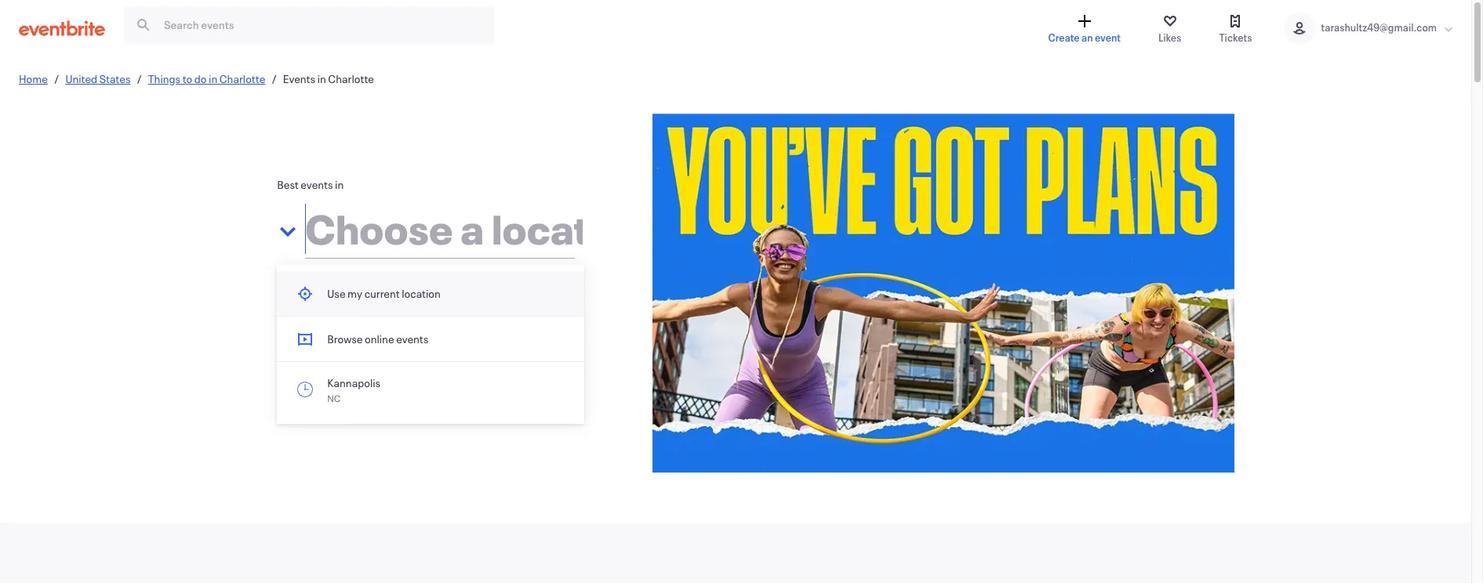Task type: describe. For each thing, give the bounding box(es) containing it.
united
[[65, 71, 97, 86]]

for
[[397, 309, 410, 324]]

use my current location button
[[277, 272, 585, 316]]

eventbrite image
[[19, 20, 105, 36]]

use
[[327, 286, 346, 301]]

2 horizontal spatial and
[[534, 341, 552, 356]]

home / united states / things to do in charlotte / events in charlotte
[[19, 71, 374, 86]]

the
[[468, 356, 484, 371]]

1 it from the left
[[514, 278, 521, 293]]

create
[[1048, 31, 1080, 45]]

to left win on the left of the page
[[523, 278, 533, 293]]

Choose a location text field
[[305, 195, 583, 264]]

kannapolis nc
[[327, 375, 381, 404]]

browse
[[327, 332, 363, 347]]

create an event link
[[1033, 0, 1137, 56]]

browse online events
[[327, 332, 429, 347]]

things to do in charlotte link
[[148, 71, 265, 86]]

if you like basketball, beer and barbecue you're in it to win it in charlotte. first off, know your lexington-style from your eastern-style, extra cred for pairing correctly with a local craft beer. head over to eclectic plaza midwood to drink. get outside (in november) and bike or jog the whitewater center and hike nearby crowder's mountain. don't miss the current events below.
[[277, 278, 578, 387]]

tarashultz49@gmail.com link
[[1268, 0, 1472, 56]]

events inside button
[[396, 332, 429, 347]]

pairing
[[412, 309, 446, 324]]

united states link
[[65, 71, 131, 86]]

events inside if you like basketball, beer and barbecue you're in it to win it in charlotte. first off, know your lexington-style from your eastern-style, extra cred for pairing correctly with a local craft beer. head over to eclectic plaza midwood to drink. get outside (in november) and bike or jog the whitewater center and hike nearby crowder's mountain. don't miss the current events below.
[[523, 356, 556, 371]]

best
[[277, 178, 299, 193]]

craft
[[549, 309, 572, 324]]

correctly
[[448, 309, 491, 324]]

menu containing use my current location
[[277, 272, 585, 418]]

likes
[[1159, 31, 1182, 45]]

things
[[148, 71, 181, 86]]

whitewater
[[441, 341, 496, 356]]

1 / from the left
[[54, 71, 59, 86]]

in right best
[[335, 178, 344, 193]]

local
[[524, 309, 547, 324]]

nearby
[[277, 356, 311, 371]]

to left drink.
[[481, 325, 491, 340]]

outside
[[542, 325, 578, 340]]

1 your from the left
[[396, 294, 418, 309]]

drink.
[[493, 325, 520, 340]]

eclectic
[[366, 325, 405, 340]]

likes link
[[1143, 0, 1197, 56]]

event
[[1095, 31, 1121, 45]]

if
[[277, 278, 284, 293]]

extra
[[346, 309, 371, 324]]

1 charlotte from the left
[[219, 71, 265, 86]]

with
[[493, 309, 514, 324]]

kannapolis
[[327, 375, 381, 390]]

browse online events button
[[277, 317, 585, 361]]

center
[[498, 341, 532, 356]]

nc
[[327, 392, 341, 404]]

to left do
[[183, 71, 192, 86]]

my
[[348, 286, 362, 301]]

to down extra
[[354, 325, 364, 340]]

like
[[305, 278, 322, 293]]

crowder's
[[313, 356, 362, 371]]

win
[[535, 278, 552, 293]]

miss
[[443, 356, 466, 371]]

beer
[[378, 278, 401, 293]]

over
[[331, 325, 352, 340]]

from
[[497, 294, 519, 309]]

jog
[[403, 341, 418, 356]]

0 vertical spatial events
[[301, 178, 333, 193]]

location
[[402, 286, 441, 301]]

a
[[516, 309, 522, 324]]

you're
[[471, 278, 501, 293]]

don't
[[415, 356, 441, 371]]

in right win on the left of the page
[[562, 278, 571, 293]]

2 / from the left
[[137, 71, 142, 86]]

3 / from the left
[[272, 71, 277, 86]]

home
[[19, 71, 48, 86]]

in up from
[[503, 278, 512, 293]]

barbecue
[[423, 278, 469, 293]]



Task type: locate. For each thing, give the bounding box(es) containing it.
charlotte image
[[653, 114, 1235, 473]]

0 horizontal spatial events
[[301, 178, 333, 193]]

it right win on the left of the page
[[554, 278, 560, 293]]

tickets
[[1219, 31, 1252, 45]]

midwood
[[435, 325, 479, 340]]

beer.
[[277, 325, 302, 340]]

lexington-
[[420, 294, 472, 309]]

to
[[183, 71, 192, 86], [523, 278, 533, 293], [354, 325, 364, 340], [481, 325, 491, 340]]

best events in
[[277, 178, 344, 193]]

and
[[403, 278, 421, 293], [349, 341, 368, 356], [534, 341, 552, 356]]

0 horizontal spatial and
[[349, 341, 368, 356]]

2 vertical spatial events
[[523, 356, 556, 371]]

your
[[396, 294, 418, 309], [521, 294, 543, 309]]

bike
[[370, 341, 390, 356]]

your up for
[[396, 294, 418, 309]]

get
[[522, 325, 540, 340]]

(in
[[277, 341, 290, 356]]

events
[[283, 71, 315, 86]]

/ left events
[[272, 71, 277, 86]]

2 it from the left
[[554, 278, 560, 293]]

menu
[[277, 272, 585, 418]]

and down the get
[[534, 341, 552, 356]]

0 horizontal spatial your
[[396, 294, 418, 309]]

0 horizontal spatial charlotte
[[219, 71, 265, 86]]

hike
[[554, 341, 574, 356]]

1 horizontal spatial your
[[521, 294, 543, 309]]

current inside button
[[364, 286, 400, 301]]

and left bike
[[349, 341, 368, 356]]

2 charlotte from the left
[[328, 71, 374, 86]]

1 vertical spatial events
[[396, 332, 429, 347]]

home link
[[19, 71, 48, 86]]

/ right states
[[137, 71, 142, 86]]

1 horizontal spatial current
[[486, 356, 521, 371]]

online
[[365, 332, 394, 347]]

know
[[369, 294, 394, 309]]

use my current location
[[327, 286, 441, 301]]

1 horizontal spatial /
[[137, 71, 142, 86]]

/ right "home" on the top of page
[[54, 71, 59, 86]]

plaza
[[407, 325, 433, 340]]

/
[[54, 71, 59, 86], [137, 71, 142, 86], [272, 71, 277, 86]]

basketball,
[[324, 278, 376, 293]]

0 horizontal spatial it
[[514, 278, 521, 293]]

off,
[[351, 294, 367, 309]]

november)
[[292, 341, 347, 356]]

current inside if you like basketball, beer and barbecue you're in it to win it in charlotte. first off, know your lexington-style from your eastern-style, extra cred for pairing correctly with a local craft beer. head over to eclectic plaza midwood to drink. get outside (in november) and bike or jog the whitewater center and hike nearby crowder's mountain. don't miss the current events below.
[[486, 356, 521, 371]]

current down center on the left bottom of page
[[486, 356, 521, 371]]

charlotte right events
[[328, 71, 374, 86]]

in right events
[[317, 71, 326, 86]]

charlotte
[[219, 71, 265, 86], [328, 71, 374, 86]]

1 vertical spatial current
[[486, 356, 521, 371]]

first
[[328, 294, 349, 309]]

current
[[364, 286, 400, 301], [486, 356, 521, 371]]

or
[[392, 341, 401, 356]]

cred
[[373, 309, 395, 324]]

it
[[514, 278, 521, 293], [554, 278, 560, 293]]

it up from
[[514, 278, 521, 293]]

use my current location menu item
[[277, 272, 585, 317]]

you
[[286, 278, 303, 293]]

style
[[472, 294, 495, 309]]

do
[[194, 71, 207, 86]]

mountain.
[[364, 356, 413, 371]]

create an event
[[1048, 31, 1121, 45]]

0 vertical spatial current
[[364, 286, 400, 301]]

2 your from the left
[[521, 294, 543, 309]]

2 horizontal spatial /
[[272, 71, 277, 86]]

in
[[209, 71, 217, 86], [317, 71, 326, 86], [335, 178, 344, 193], [503, 278, 512, 293], [562, 278, 571, 293]]

your up local
[[521, 294, 543, 309]]

1 horizontal spatial it
[[554, 278, 560, 293]]

an
[[1082, 31, 1093, 45]]

1 horizontal spatial events
[[396, 332, 429, 347]]

events
[[301, 178, 333, 193], [396, 332, 429, 347], [523, 356, 556, 371]]

tickets link
[[1204, 0, 1268, 56]]

and right beer
[[403, 278, 421, 293]]

head
[[304, 325, 329, 340]]

1 horizontal spatial and
[[403, 278, 421, 293]]

0 horizontal spatial /
[[54, 71, 59, 86]]

charlotte right do
[[219, 71, 265, 86]]

the
[[420, 341, 439, 356]]

charlotte.
[[277, 294, 326, 309]]

current up cred on the left bottom of the page
[[364, 286, 400, 301]]

1 horizontal spatial charlotte
[[328, 71, 374, 86]]

states
[[99, 71, 131, 86]]

in right do
[[209, 71, 217, 86]]

eastern-
[[277, 309, 318, 324]]

2 horizontal spatial events
[[523, 356, 556, 371]]

0 horizontal spatial current
[[364, 286, 400, 301]]

tarashultz49@gmail.com
[[1321, 21, 1437, 35]]

below.
[[277, 372, 309, 387]]

style,
[[318, 309, 344, 324]]



Task type: vqa. For each thing, say whether or not it's contained in the screenshot.
of
no



